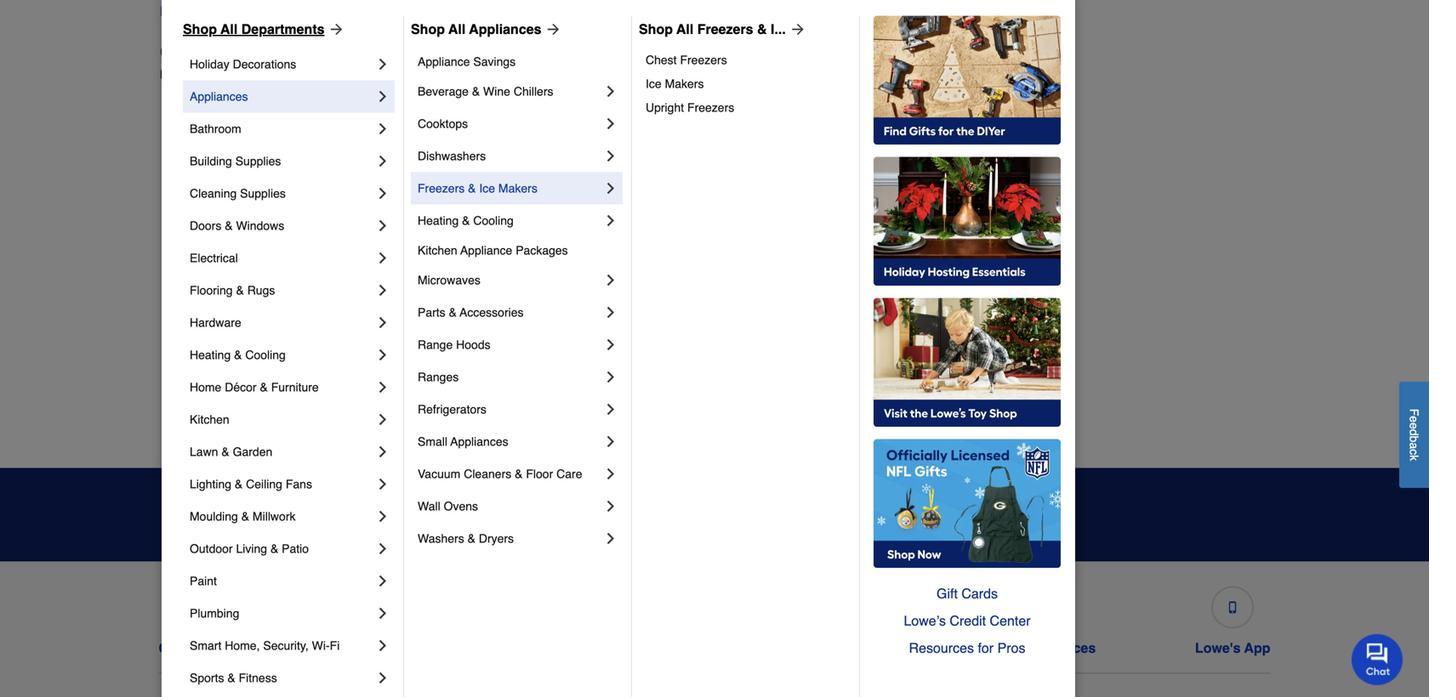 Task type: locate. For each thing, give the bounding box(es) containing it.
bathroom
[[190, 122, 241, 136]]

0 vertical spatial new
[[367, 3, 394, 19]]

1 vertical spatial supplies
[[240, 187, 286, 200]]

0 horizontal spatial cards
[[823, 641, 862, 657]]

kitchen down harbor
[[190, 413, 230, 427]]

ice down hackettstown
[[479, 182, 495, 195]]

& inside doors & windows link
[[225, 219, 233, 233]]

1 horizontal spatial kitchen
[[418, 244, 458, 257]]

home,
[[225, 640, 260, 653]]

& inside parts & accessories link
[[449, 306, 457, 320]]

0 vertical spatial credit
[[950, 614, 987, 629]]

lawn & garden link
[[190, 436, 374, 468]]

& inside freezers & ice makers link
[[468, 182, 476, 195]]

& inside sports & fitness link
[[228, 672, 236, 685]]

0 vertical spatial cards
[[962, 586, 998, 602]]

chevron right image for holiday decorations
[[374, 56, 392, 73]]

supplies up windows
[[240, 187, 286, 200]]

2 horizontal spatial all
[[677, 21, 694, 37]]

appliance
[[418, 55, 470, 68], [461, 244, 513, 257]]

shop all freezers & i... link
[[639, 19, 807, 39]]

chevron right image for parts & accessories link
[[603, 304, 620, 321]]

new jersey
[[367, 3, 438, 19]]

kitchen up 'microwaves'
[[418, 244, 458, 257]]

1 horizontal spatial center
[[990, 614, 1031, 629]]

& right lawn
[[222, 445, 230, 459]]

arrow right image up chest freezers link
[[786, 21, 807, 38]]

fi
[[330, 640, 340, 653]]

1 horizontal spatial cards
[[962, 586, 998, 602]]

vacuum cleaners & floor care
[[418, 468, 583, 481]]

supplies inside building supplies link
[[236, 154, 281, 168]]

0 horizontal spatial gift cards
[[796, 641, 862, 657]]

0 vertical spatial east
[[174, 292, 197, 305]]

chevron right image for the beverage & wine chillers link
[[603, 83, 620, 100]]

east rutherford
[[174, 326, 257, 339]]

chevron right image for small appliances
[[603, 434, 620, 451]]

e up "d" in the right bottom of the page
[[1408, 416, 1422, 423]]

manahawkin
[[451, 428, 518, 441]]

& inside the lawn & garden link
[[222, 445, 230, 459]]

in
[[238, 68, 247, 81]]

a right find
[[193, 3, 200, 19]]

sicklerville
[[1006, 257, 1062, 271]]

chevron right image for wall ovens
[[603, 498, 620, 515]]

0 horizontal spatial arrow right image
[[542, 21, 562, 38]]

makers down dishwashers link
[[499, 182, 538, 195]]

1 vertical spatial center
[[650, 641, 693, 657]]

beverage & wine chillers link
[[418, 75, 603, 108]]

0 horizontal spatial ice
[[479, 182, 495, 195]]

chevron right image for building supplies link at the left top of page
[[374, 153, 392, 170]]

0 horizontal spatial jersey
[[278, 68, 313, 81]]

east up eatontown
[[174, 326, 197, 339]]

1 horizontal spatial makers
[[665, 77, 704, 91]]

3 shop from the left
[[639, 21, 673, 37]]

heating & cooling for left heating & cooling link
[[190, 348, 286, 362]]

chest
[[646, 53, 677, 67]]

shop
[[183, 21, 217, 37], [411, 21, 445, 37], [639, 21, 673, 37]]

0 vertical spatial heating
[[418, 214, 459, 228]]

& left rugs
[[236, 284, 244, 297]]

center for lowe's credit center
[[650, 641, 693, 657]]

& right doors
[[225, 219, 233, 233]]

east for east rutherford
[[174, 326, 197, 339]]

we've
[[524, 522, 558, 536]]

center inside lowe's credit center link
[[650, 641, 693, 657]]

ranges link
[[418, 361, 603, 394]]

& right parts
[[449, 306, 457, 320]]

home
[[190, 381, 222, 394]]

jersey
[[398, 3, 438, 19], [278, 68, 313, 81]]

& inside moulding & millwork link
[[241, 510, 249, 524]]

east down the deptford link at the top left
[[174, 292, 197, 305]]

bathroom link
[[190, 113, 374, 145]]

1 horizontal spatial cooling
[[474, 214, 514, 228]]

all for freezers
[[677, 21, 694, 37]]

& for flooring & rugs link
[[236, 284, 244, 297]]

shop for shop all freezers & i...
[[639, 21, 673, 37]]

freezers down shop all freezers & i...
[[680, 53, 727, 67]]

outdoor living & patio
[[190, 543, 309, 556]]

heating & cooling
[[418, 214, 514, 228], [190, 348, 286, 362]]

& inside flooring & rugs link
[[236, 284, 244, 297]]

egg harbor township link
[[174, 392, 287, 409]]

0 vertical spatial ice
[[646, 77, 662, 91]]

heating & cooling down rutherford
[[190, 348, 286, 362]]

supplies up cleaning supplies
[[236, 154, 281, 168]]

1 vertical spatial a
[[1408, 443, 1422, 450]]

shop down new jersey
[[411, 21, 445, 37]]

all down store
[[221, 21, 238, 37]]

a inside button
[[1408, 443, 1422, 450]]

& left ceiling
[[235, 478, 243, 491]]

appliances up cleaners
[[451, 435, 509, 449]]

building supplies
[[190, 154, 281, 168]]

0 horizontal spatial makers
[[499, 182, 538, 195]]

1 vertical spatial gift
[[796, 641, 819, 657]]

2 shop from the left
[[411, 21, 445, 37]]

all for appliances
[[449, 21, 466, 37]]

2 all from the left
[[449, 21, 466, 37]]

0 vertical spatial kitchen
[[418, 244, 458, 257]]

chevron right image for refrigerators
[[603, 401, 620, 418]]

1 arrow right image from the left
[[542, 21, 562, 38]]

2 e from the top
[[1408, 423, 1422, 430]]

1 horizontal spatial shop
[[411, 21, 445, 37]]

mobile image
[[1227, 602, 1239, 614]]

supplies inside cleaning supplies link
[[240, 187, 286, 200]]

& for left heating & cooling link
[[234, 348, 242, 362]]

kitchen link
[[190, 404, 374, 436]]

2 arrow right image from the left
[[786, 21, 807, 38]]

jersey inside city directory lowe's stores in new jersey
[[278, 68, 313, 81]]

chevron right image for hardware
[[374, 314, 392, 331]]

hillsborough link
[[451, 222, 517, 239]]

appliances up savings
[[469, 21, 542, 37]]

appliance up holmdel
[[461, 244, 513, 257]]

chevron right image for "appliances" link
[[374, 88, 392, 105]]

arrow right image
[[542, 21, 562, 38], [786, 21, 807, 38]]

& for sports & fitness link
[[228, 672, 236, 685]]

0 horizontal spatial center
[[650, 641, 693, 657]]

arrow right image inside shop all appliances link
[[542, 21, 562, 38]]

chevron right image for freezers & ice makers
[[603, 180, 620, 197]]

dimensions image
[[1025, 602, 1037, 614]]

& inside contact us & faq link
[[234, 641, 244, 657]]

credit for lowe's
[[950, 614, 987, 629]]

& down hamilton link
[[462, 214, 470, 228]]

living
[[236, 543, 267, 556]]

installation services
[[965, 641, 1096, 657]]

& for moulding & millwork link
[[241, 510, 249, 524]]

k
[[1408, 456, 1422, 462]]

security,
[[263, 640, 309, 653]]

1 vertical spatial new
[[250, 68, 274, 81]]

jersey up shop all appliances
[[398, 3, 438, 19]]

makers
[[665, 77, 704, 91], [499, 182, 538, 195]]

0 vertical spatial a
[[193, 3, 200, 19]]

lumberton link
[[451, 392, 508, 409]]

supplies
[[236, 154, 281, 168], [240, 187, 286, 200]]

eatontown link
[[174, 358, 230, 375]]

c
[[1408, 450, 1422, 456]]

credit inside lowe's credit center link
[[950, 614, 987, 629]]

1 vertical spatial cards
[[823, 641, 862, 657]]

& down hackettstown link
[[468, 182, 476, 195]]

chevron right image
[[603, 83, 620, 100], [374, 88, 392, 105], [603, 115, 620, 132], [374, 120, 392, 137], [374, 153, 392, 170], [374, 185, 392, 202], [603, 212, 620, 229], [374, 217, 392, 234], [374, 250, 392, 267], [374, 282, 392, 299], [603, 304, 620, 321], [374, 347, 392, 364], [603, 369, 620, 386], [374, 411, 392, 428], [374, 541, 392, 558], [374, 573, 392, 590], [374, 605, 392, 623], [374, 670, 392, 687]]

2 horizontal spatial shop
[[639, 21, 673, 37]]

1 vertical spatial kitchen
[[190, 413, 230, 427]]

chevron right image for ranges "link"
[[603, 369, 620, 386]]

1 horizontal spatial new
[[367, 3, 394, 19]]

0 vertical spatial appliances
[[469, 21, 542, 37]]

0 vertical spatial center
[[990, 614, 1031, 629]]

1 horizontal spatial heating
[[418, 214, 459, 228]]

3 all from the left
[[677, 21, 694, 37]]

& right sports
[[228, 672, 236, 685]]

patio
[[282, 543, 309, 556]]

cooling up kitchen appliance packages
[[474, 214, 514, 228]]

1 vertical spatial cooling
[[245, 348, 286, 362]]

& left patio
[[271, 543, 279, 556]]

chevron right image for plumbing link at the bottom left of the page
[[374, 605, 392, 623]]

faq
[[248, 641, 276, 657]]

kitchen appliance packages link
[[418, 237, 620, 264]]

holiday decorations link
[[190, 48, 374, 80]]

egg
[[174, 394, 195, 407]]

new inside new jersey button
[[367, 3, 394, 19]]

lowe's for lowe's credit center
[[557, 641, 603, 657]]

& left i...
[[758, 21, 767, 37]]

got
[[561, 522, 580, 536]]

refrigerators link
[[418, 394, 603, 426]]

0 vertical spatial gift cards
[[937, 586, 998, 602]]

2 east from the top
[[174, 326, 197, 339]]

credit inside lowe's credit center link
[[607, 641, 646, 657]]

0 horizontal spatial heating
[[190, 348, 231, 362]]

center inside lowe's credit center link
[[990, 614, 1031, 629]]

0 horizontal spatial kitchen
[[190, 413, 230, 427]]

0 horizontal spatial credit
[[607, 641, 646, 657]]

appliances
[[469, 21, 542, 37], [190, 90, 248, 103], [451, 435, 509, 449]]

a up k
[[1408, 443, 1422, 450]]

jersey down departments
[[278, 68, 313, 81]]

plumbing link
[[190, 598, 374, 630]]

1 vertical spatial ice
[[479, 182, 495, 195]]

east brunswick link
[[174, 290, 255, 307]]

& for the beverage & wine chillers link
[[472, 85, 480, 98]]

fans
[[286, 478, 312, 491]]

makers inside freezers & ice makers link
[[499, 182, 538, 195]]

sign up button
[[941, 492, 1048, 538]]

appliance up 'beverage'
[[418, 55, 470, 68]]

& right décor
[[260, 381, 268, 394]]

heating for left heating & cooling link
[[190, 348, 231, 362]]

cooling up home décor & furniture
[[245, 348, 286, 362]]

resources for pros
[[909, 641, 1026, 657]]

& for lighting & ceiling fans link
[[235, 478, 243, 491]]

2 horizontal spatial lowe's
[[1196, 641, 1241, 657]]

1 horizontal spatial jersey
[[398, 3, 438, 19]]

& left the millwork
[[241, 510, 249, 524]]

1 horizontal spatial ice
[[646, 77, 662, 91]]

lowe's credit center
[[557, 641, 693, 657]]

plumbing
[[190, 607, 239, 621]]

& inside lighting & ceiling fans link
[[235, 478, 243, 491]]

0 horizontal spatial heating & cooling
[[190, 348, 286, 362]]

heating & cooling link up kitchen appliance packages
[[418, 205, 603, 237]]

sign up form
[[687, 492, 1048, 538]]

chevron right image for dishwashers
[[603, 148, 620, 165]]

1 horizontal spatial arrow right image
[[786, 21, 807, 38]]

doors
[[190, 219, 222, 233]]

sports & fitness
[[190, 672, 277, 685]]

1 vertical spatial gift cards
[[796, 641, 862, 657]]

chevron right image for vacuum cleaners & floor care
[[603, 466, 620, 483]]

0 horizontal spatial new
[[250, 68, 274, 81]]

& inside washers & dryers 'link'
[[468, 532, 476, 546]]

kitchen for kitchen appliance packages
[[418, 244, 458, 257]]

deptford
[[174, 257, 219, 271]]

egg harbor township
[[174, 394, 287, 407]]

0 vertical spatial makers
[[665, 77, 704, 91]]

upright
[[646, 101, 684, 114]]

lighting
[[190, 478, 232, 491]]

dishwashers
[[418, 149, 486, 163]]

1 horizontal spatial heating & cooling
[[418, 214, 514, 228]]

resources for pros link
[[874, 635, 1061, 663]]

moulding & millwork
[[190, 510, 296, 524]]

contact us & faq
[[159, 641, 276, 657]]

1 east from the top
[[174, 292, 197, 305]]

e up b on the right of the page
[[1408, 423, 1422, 430]]

1 vertical spatial east
[[174, 326, 197, 339]]

visit the lowe's toy shop. image
[[874, 298, 1061, 428]]

chat invite button image
[[1352, 634, 1404, 686]]

chevron right image
[[374, 56, 392, 73], [603, 148, 620, 165], [603, 180, 620, 197], [603, 272, 620, 289], [374, 314, 392, 331], [603, 337, 620, 354], [374, 379, 392, 396], [603, 401, 620, 418], [603, 434, 620, 451], [374, 444, 392, 461], [603, 466, 620, 483], [374, 476, 392, 493], [603, 498, 620, 515], [374, 508, 392, 525], [603, 531, 620, 548], [374, 638, 392, 655]]

ideas
[[583, 522, 614, 536]]

credit
[[950, 614, 987, 629], [607, 641, 646, 657]]

building supplies link
[[190, 145, 374, 177]]

& right the us
[[234, 641, 244, 657]]

hamilton link
[[451, 188, 498, 205]]

heating & cooling down hamilton link
[[418, 214, 514, 228]]

& for the right heating & cooling link
[[462, 214, 470, 228]]

freezers & ice makers
[[418, 182, 538, 195]]

union
[[1006, 360, 1037, 373]]

1 horizontal spatial a
[[1408, 443, 1422, 450]]

1 vertical spatial heating
[[190, 348, 231, 362]]

upright freezers
[[646, 101, 735, 114]]

shop down find a store
[[183, 21, 217, 37]]

1 horizontal spatial gift
[[937, 586, 958, 602]]

makers down chest freezers
[[665, 77, 704, 91]]

east inside "link"
[[174, 292, 197, 305]]

shop for shop all departments
[[183, 21, 217, 37]]

lighting & ceiling fans
[[190, 478, 312, 491]]

wall ovens
[[418, 500, 478, 514]]

0 horizontal spatial shop
[[183, 21, 217, 37]]

all up chest freezers
[[677, 21, 694, 37]]

sewell
[[1006, 223, 1041, 237]]

0 horizontal spatial cooling
[[245, 348, 286, 362]]

& left floor
[[515, 468, 523, 481]]

all up appliance savings
[[449, 21, 466, 37]]

heating down east rutherford
[[190, 348, 231, 362]]

heating down hamilton
[[418, 214, 459, 228]]

heating & cooling link up 'furniture'
[[190, 339, 374, 371]]

arrow right image up appliance savings link
[[542, 21, 562, 38]]

us
[[213, 641, 231, 657]]

1 horizontal spatial lowe's
[[557, 641, 603, 657]]

supplies for building supplies
[[236, 154, 281, 168]]

appliances down stores
[[190, 90, 248, 103]]

& left wine
[[472, 85, 480, 98]]

0 vertical spatial supplies
[[236, 154, 281, 168]]

freezers & ice makers link
[[418, 172, 603, 205]]

1 horizontal spatial all
[[449, 21, 466, 37]]

& inside outdoor living & patio link
[[271, 543, 279, 556]]

cleaners
[[464, 468, 512, 481]]

1 vertical spatial credit
[[607, 641, 646, 657]]

1 vertical spatial appliances
[[190, 90, 248, 103]]

0 horizontal spatial a
[[193, 3, 200, 19]]

chevron right image for sports & fitness link
[[374, 670, 392, 687]]

& inside the beverage & wine chillers link
[[472, 85, 480, 98]]

shop up chest
[[639, 21, 673, 37]]

& down rutherford
[[234, 348, 242, 362]]

arrow right image
[[325, 21, 345, 38]]

arrow right image for shop all freezers & i...
[[786, 21, 807, 38]]

chevron right image for flooring & rugs link
[[374, 282, 392, 299]]

& for the lawn & garden link
[[222, 445, 230, 459]]

chevron right image for cleaning supplies link on the top left of page
[[374, 185, 392, 202]]

& inside vacuum cleaners & floor care link
[[515, 468, 523, 481]]

f e e d b a c k
[[1408, 409, 1422, 462]]

1 vertical spatial heating & cooling link
[[190, 339, 374, 371]]

ice down chest
[[646, 77, 662, 91]]

officially licensed n f l gifts. shop now. image
[[874, 440, 1061, 569]]

1 vertical spatial makers
[[499, 182, 538, 195]]

0 vertical spatial heating & cooling
[[418, 214, 514, 228]]

care
[[557, 468, 583, 481]]

home décor & furniture link
[[190, 371, 374, 404]]

0 vertical spatial jersey
[[398, 3, 438, 19]]

east inside "link"
[[174, 326, 197, 339]]

0 vertical spatial cooling
[[474, 214, 514, 228]]

d
[[1408, 430, 1422, 436]]

chevron right image for "cooktops" link
[[603, 115, 620, 132]]

1 all from the left
[[221, 21, 238, 37]]

shop for shop all appliances
[[411, 21, 445, 37]]

& left dryers
[[468, 532, 476, 546]]

1 shop from the left
[[183, 21, 217, 37]]

1 vertical spatial jersey
[[278, 68, 313, 81]]

chevron right image for electrical link
[[374, 250, 392, 267]]

0 vertical spatial heating & cooling link
[[418, 205, 603, 237]]

1 horizontal spatial credit
[[950, 614, 987, 629]]

shop all freezers & i...
[[639, 21, 786, 37]]

0 horizontal spatial all
[[221, 21, 238, 37]]

inspiration
[[448, 495, 552, 518]]

0 horizontal spatial lowe's
[[160, 68, 197, 81]]

arrow right image inside shop all freezers & i... link
[[786, 21, 807, 38]]

1 vertical spatial heating & cooling
[[190, 348, 286, 362]]



Task type: describe. For each thing, give the bounding box(es) containing it.
chest freezers
[[646, 53, 727, 67]]

freezers up chest freezers link
[[698, 21, 754, 37]]

lowe's inside city directory lowe's stores in new jersey
[[160, 68, 197, 81]]

princeton link
[[1006, 154, 1056, 171]]

lowe's for lowe's app
[[1196, 641, 1241, 657]]

chevron right image for microwaves
[[603, 272, 620, 289]]

toms river link
[[1006, 290, 1066, 307]]

washers
[[418, 532, 464, 546]]

kitchen for kitchen
[[190, 413, 230, 427]]

status
[[416, 641, 458, 657]]

all for departments
[[221, 21, 238, 37]]

sports & fitness link
[[190, 663, 374, 695]]

chevron right image for bathroom "link"
[[374, 120, 392, 137]]

parts
[[418, 306, 446, 320]]

cooling for left heating & cooling link
[[245, 348, 286, 362]]

cleaning
[[190, 187, 237, 200]]

find gifts for the diyer. image
[[874, 16, 1061, 145]]

rio grande link
[[1006, 188, 1067, 205]]

sports
[[190, 672, 224, 685]]

up
[[1002, 507, 1020, 523]]

windows
[[236, 219, 284, 233]]

lawn
[[190, 445, 218, 459]]

ranges
[[418, 371, 459, 384]]

0 horizontal spatial gift cards link
[[792, 580, 865, 657]]

& inside shop all freezers & i... link
[[758, 21, 767, 37]]

center for lowe's credit center
[[990, 614, 1031, 629]]

chevron right image for range hoods
[[603, 337, 620, 354]]

chevron right image for washers & dryers
[[603, 531, 620, 548]]

township
[[238, 394, 287, 407]]

to
[[617, 522, 628, 536]]

chevron right image for doors & windows link
[[374, 217, 392, 234]]

hackettstown
[[451, 155, 523, 169]]

arrow right image for shop all appliances
[[542, 21, 562, 38]]

order
[[375, 641, 412, 657]]

chevron right image for smart home, security, wi-fi
[[374, 638, 392, 655]]

packages
[[516, 244, 568, 257]]

piscataway
[[1006, 121, 1066, 135]]

chest freezers link
[[646, 48, 848, 72]]

freezers down ice makers link
[[688, 101, 735, 114]]

sewell link
[[1006, 222, 1041, 239]]

ice makers
[[646, 77, 704, 91]]

upright freezers link
[[646, 96, 848, 119]]

decorations
[[233, 57, 296, 71]]

toms
[[1006, 292, 1035, 305]]

holiday
[[190, 57, 230, 71]]

directory
[[204, 40, 294, 64]]

beverage
[[418, 85, 469, 98]]

hackettstown link
[[451, 154, 523, 171]]

0 horizontal spatial gift
[[796, 641, 819, 657]]

lowe's credit center
[[904, 614, 1031, 629]]

1 vertical spatial appliance
[[461, 244, 513, 257]]

piscataway link
[[1006, 120, 1066, 137]]

credit for lowe's
[[607, 641, 646, 657]]

microwaves
[[418, 274, 481, 287]]

cleaning supplies link
[[190, 177, 374, 210]]

parts & accessories
[[418, 306, 524, 320]]

1 horizontal spatial gift cards link
[[874, 581, 1061, 608]]

hoods
[[456, 338, 491, 352]]

1 horizontal spatial gift cards
[[937, 586, 998, 602]]

contact us & faq link
[[159, 580, 276, 657]]

paint link
[[190, 565, 374, 598]]

shop all departments
[[183, 21, 325, 37]]

i...
[[771, 21, 786, 37]]

makers inside ice makers link
[[665, 77, 704, 91]]

chevron right image for lawn & garden
[[374, 444, 392, 461]]

east brunswick
[[174, 292, 255, 305]]

2 vertical spatial appliances
[[451, 435, 509, 449]]

accessories
[[460, 306, 524, 320]]

chevron right image for lighting & ceiling fans
[[374, 476, 392, 493]]

manahawkin link
[[451, 426, 518, 443]]

hardware
[[190, 316, 241, 330]]

chevron right image for home décor & furniture
[[374, 379, 392, 396]]

jersey inside button
[[398, 3, 438, 19]]

holmdel
[[451, 257, 495, 271]]

1 e from the top
[[1408, 416, 1422, 423]]

chevron right image for left heating & cooling link
[[374, 347, 392, 364]]

chevron right image for the right heating & cooling link
[[603, 212, 620, 229]]

brunswick
[[201, 292, 255, 305]]

river
[[1038, 292, 1066, 305]]

heating & cooling for the right heating & cooling link
[[418, 214, 514, 228]]

share.
[[631, 522, 667, 536]]

for
[[978, 641, 994, 657]]

heating for the right heating & cooling link
[[418, 214, 459, 228]]

& inside 'home décor & furniture' link
[[260, 381, 268, 394]]

& for washers & dryers 'link' at the left of the page
[[468, 532, 476, 546]]

lawn & garden
[[190, 445, 273, 459]]

freezers down dishwashers at top
[[418, 182, 465, 195]]

parts & accessories link
[[418, 297, 603, 329]]

deptford link
[[174, 256, 219, 273]]

rutherford
[[201, 326, 257, 339]]

0 vertical spatial appliance
[[418, 55, 470, 68]]

hamilton
[[451, 189, 498, 203]]

chevron right image for moulding & millwork
[[374, 508, 392, 525]]

chevron right image for outdoor living & patio link on the left bottom of page
[[374, 541, 392, 558]]

smart home, security, wi-fi link
[[190, 630, 374, 663]]

décor
[[225, 381, 257, 394]]

rio
[[1006, 189, 1024, 203]]

butler
[[174, 189, 205, 203]]

washers & dryers link
[[418, 523, 603, 555]]

supplies for cleaning supplies
[[240, 187, 286, 200]]

stores
[[200, 68, 234, 81]]

flooring & rugs link
[[190, 274, 374, 307]]

moulding & millwork link
[[190, 501, 374, 533]]

butler link
[[174, 188, 205, 205]]

customer care image
[[211, 602, 223, 614]]

rugs
[[247, 284, 275, 297]]

chevron right image for kitchen link
[[374, 411, 392, 428]]

f
[[1408, 409, 1422, 416]]

& for parts & accessories link
[[449, 306, 457, 320]]

find a store
[[160, 3, 239, 19]]

cleaning supplies
[[190, 187, 286, 200]]

0 horizontal spatial heating & cooling link
[[190, 339, 374, 371]]

ice makers link
[[646, 72, 848, 96]]

flemington
[[451, 121, 510, 135]]

brick link
[[174, 154, 200, 171]]

hardware link
[[190, 307, 374, 339]]

cooling for the right heating & cooling link
[[474, 214, 514, 228]]

furniture
[[271, 381, 319, 394]]

outdoor living & patio link
[[190, 533, 374, 565]]

grande
[[1027, 189, 1067, 203]]

sign up
[[969, 507, 1020, 523]]

1 horizontal spatial heating & cooling link
[[418, 205, 603, 237]]

delran
[[174, 223, 209, 237]]

& for freezers & ice makers link
[[468, 182, 476, 195]]

shop all departments link
[[183, 19, 345, 39]]

new inside city directory lowe's stores in new jersey
[[250, 68, 274, 81]]

appliance savings link
[[418, 48, 620, 75]]

chevron right image for paint link
[[374, 573, 392, 590]]

washers & dryers
[[418, 532, 514, 546]]

& for doors & windows link
[[225, 219, 233, 233]]

small
[[418, 435, 448, 449]]

holiday hosting essentials. image
[[874, 157, 1061, 286]]

0 vertical spatial gift
[[937, 586, 958, 602]]

east for east brunswick
[[174, 292, 197, 305]]



Task type: vqa. For each thing, say whether or not it's contained in the screenshot.
sponsored
no



